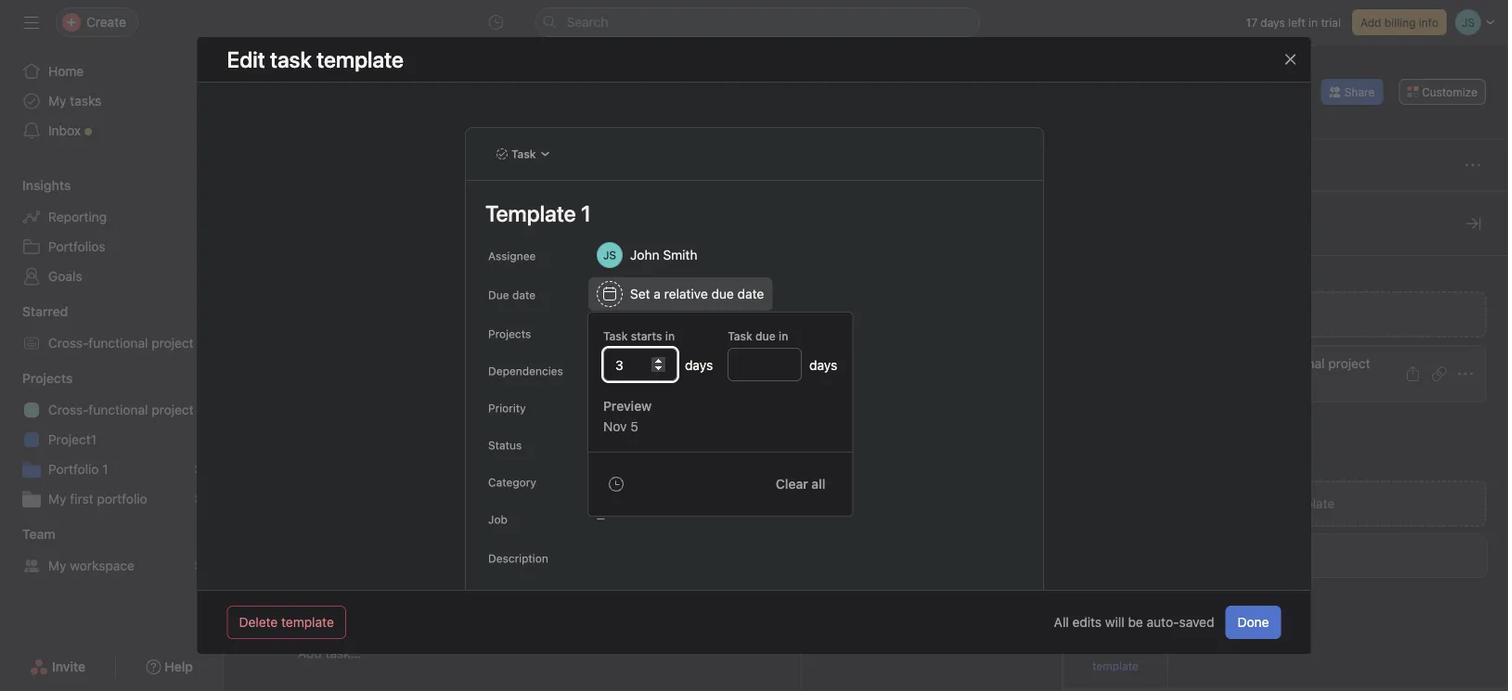 Task type: describe. For each thing, give the bounding box(es) containing it.
Template Name text field
[[477, 192, 1021, 235]]

preview nov 5
[[604, 399, 652, 435]]

add to projects button
[[588, 320, 687, 346]]

task button
[[488, 141, 559, 167]]

insights button
[[0, 176, 71, 195]]

days for task due in
[[810, 357, 838, 373]]

john smith inside dropdown button
[[630, 247, 697, 263]]

add for add task template
[[1227, 496, 1251, 512]]

cross- inside the projects element
[[48, 403, 89, 418]]

cross-functional project plan inside the projects element
[[48, 403, 223, 418]]

set a relative due date
[[630, 286, 764, 302]]

timeline link
[[500, 114, 566, 135]]

project1
[[48, 432, 97, 448]]

dashboard
[[791, 117, 858, 132]]

1 vertical spatial smith
[[864, 375, 895, 388]]

days for task starts in
[[685, 357, 713, 373]]

board
[[441, 117, 477, 132]]

john inside dropdown button
[[630, 247, 659, 263]]

1 task template
[[1093, 643, 1139, 673]]

1 for 1
[[462, 408, 467, 421]]

description
[[488, 552, 548, 565]]

set
[[630, 286, 650, 302]]

billing
[[1385, 16, 1416, 29]]

to
[[621, 327, 632, 340]]

copy form link image
[[1433, 367, 1448, 382]]

add task… row
[[224, 636, 1509, 671]]

js inside row
[[814, 375, 827, 388]]

0 horizontal spatial priority
[[488, 402, 526, 415]]

workspace
[[70, 559, 135, 574]]

invite
[[52, 660, 86, 675]]

projects element
[[0, 362, 223, 518]]

my for my tasks
[[48, 93, 66, 109]]

list image
[[257, 68, 279, 90]]

john smith button
[[810, 403, 908, 426]]

project1 link
[[11, 425, 212, 455]]

add dependencies
[[597, 364, 697, 377]]

template for 1 task template
[[1093, 660, 1139, 673]]

my first portfolio link
[[11, 485, 212, 514]]

task…
[[325, 646, 361, 662]]

status
[[488, 439, 522, 452]]

plan inside cross-functional project plan
[[1226, 377, 1251, 392]]

functional inside cross-functional project plan
[[1266, 356, 1325, 371]]

goals link
[[11, 262, 212, 292]]

in for task due in
[[779, 330, 789, 343]]

calendar link
[[589, 114, 659, 135]]

cross-functional project plan link inside starred element
[[11, 329, 223, 358]]

john smith inside button
[[836, 408, 895, 421]]

cell for schedule kickoff meeting cell
[[912, 397, 1023, 432]]

first
[[70, 492, 93, 507]]

job field for share timeline with teammates cell
[[1354, 431, 1465, 465]]

share button
[[1322, 79, 1384, 105]]

john inside button
[[836, 408, 861, 421]]

assignee
[[488, 250, 536, 263]]

starts
[[631, 330, 663, 343]]

template inside "button"
[[281, 615, 334, 630]]

teams element
[[0, 518, 223, 585]]

priority inside row
[[1031, 202, 1068, 215]]

1 horizontal spatial done button
[[1226, 606, 1282, 640]]

clear all button
[[764, 468, 838, 501]]

date inside dropdown button
[[737, 286, 764, 302]]

portfolio
[[97, 492, 147, 507]]

add for add to projects
[[597, 327, 618, 340]]

files
[[994, 117, 1022, 132]]

customize
[[1423, 85, 1478, 98]]

a
[[654, 286, 661, 302]]

edit task template
[[227, 46, 404, 72]]

due date
[[488, 289, 535, 302]]

all edits will be auto-saved
[[1054, 615, 1215, 630]]

auto-
[[1147, 615, 1180, 630]]

board link
[[426, 114, 477, 135]]

5
[[631, 419, 639, 435]]

close image
[[1284, 52, 1299, 67]]

delete template
[[239, 615, 334, 630]]

cross-functional project plan inside starred element
[[48, 336, 223, 351]]

inbox
[[48, 123, 81, 138]]

cross-functional project plan button
[[1191, 345, 1487, 403]]

add task…
[[298, 646, 361, 662]]

category
[[488, 476, 536, 489]]

— text field for row containing js
[[1355, 365, 1464, 397]]

portfolio 1
[[48, 462, 108, 477]]

task due in
[[728, 330, 789, 343]]

js inside button
[[1241, 85, 1254, 98]]

starred button
[[0, 303, 68, 321]]

will
[[1106, 615, 1125, 630]]

add to starred image
[[589, 71, 604, 86]]

dashboard link
[[776, 114, 858, 135]]

projects button
[[0, 370, 73, 388]]

task for task due in
[[728, 330, 753, 343]]

team button
[[0, 526, 55, 544]]

portfolio 1 link
[[11, 455, 212, 485]]

project inside cross-functional project plan
[[1329, 356, 1371, 371]]

reporting link
[[11, 202, 212, 232]]

add for add dependencies
[[597, 364, 618, 377]]

nov
[[604, 419, 627, 435]]

global element
[[0, 45, 223, 157]]

delete
[[239, 615, 278, 630]]

share form image
[[1407, 367, 1422, 382]]

header to do tree grid
[[224, 364, 1509, 499]]

left
[[1289, 16, 1306, 29]]

my workspace
[[48, 559, 135, 574]]

goals
[[48, 269, 82, 284]]

due inside dropdown button
[[711, 286, 734, 302]]

all
[[812, 477, 826, 492]]

trial
[[1322, 16, 1342, 29]]

hide sidebar image
[[24, 15, 39, 30]]

smith inside button
[[864, 408, 895, 421]]

add dependencies button
[[588, 357, 705, 383]]

plan inside the projects element
[[197, 403, 223, 418]]

john smith button
[[588, 239, 728, 272]]

delete template button
[[227, 606, 346, 640]]

search button
[[535, 7, 981, 37]]

17
[[1247, 16, 1258, 29]]



Task type: vqa. For each thing, say whether or not it's contained in the screenshot.
Add items to starred image
no



Task type: locate. For each thing, give the bounding box(es) containing it.
functional inside starred element
[[89, 336, 148, 351]]

1 horizontal spatial days
[[810, 357, 838, 373]]

row containing js
[[224, 364, 1509, 398]]

2 vertical spatial cross-functional project plan
[[48, 403, 223, 418]]

row
[[246, 225, 1509, 227], [224, 278, 1509, 313], [224, 364, 1509, 398], [224, 397, 1509, 432], [224, 431, 1509, 465], [224, 464, 1509, 499], [224, 550, 1509, 585]]

task
[[1254, 496, 1279, 512], [1109, 643, 1131, 656]]

2 cell from the top
[[912, 397, 1023, 432]]

add for add task…
[[298, 646, 322, 662]]

collapse task list for this section image
[[252, 605, 266, 620]]

dependencies
[[488, 365, 563, 378]]

task template
[[270, 46, 404, 72]]

my down team on the left bottom
[[48, 559, 66, 574]]

0 vertical spatial — text field
[[1355, 365, 1464, 397]]

messages link
[[880, 114, 957, 135]]

task left the starts
[[604, 330, 628, 343]]

home
[[48, 64, 84, 79]]

Job text field
[[588, 502, 1021, 536]]

1 horizontal spatial due
[[756, 330, 776, 343]]

row containing 1
[[224, 397, 1509, 432]]

smith inside dropdown button
[[663, 247, 697, 263]]

my workspace link
[[11, 552, 212, 581]]

project for 1st cross-functional project plan link from the bottom
[[152, 403, 194, 418]]

0 vertical spatial cross-
[[48, 336, 89, 351]]

portfolios link
[[11, 232, 212, 262]]

1 vertical spatial john smith
[[836, 375, 895, 388]]

done right "collapse task list for this section" icon
[[276, 604, 312, 622]]

starred element
[[0, 295, 223, 362]]

2 horizontal spatial days
[[1261, 16, 1286, 29]]

0 vertical spatial cross-functional project plan
[[48, 336, 223, 351]]

1 my from the top
[[48, 93, 66, 109]]

template for add task template
[[1283, 496, 1335, 512]]

customize button
[[1400, 79, 1487, 105]]

done button right "collapse task list for this section" icon
[[276, 596, 312, 630]]

cross-functional project plan link down goals link
[[11, 329, 223, 358]]

search
[[567, 14, 609, 30]]

project down goals link
[[152, 336, 194, 351]]

add inside "button"
[[1361, 16, 1382, 29]]

my tasks
[[48, 93, 102, 109]]

2 vertical spatial john
[[836, 408, 861, 421]]

1 cross-functional project plan link from the top
[[11, 329, 223, 358]]

functional inside the projects element
[[89, 403, 148, 418]]

cross- inside starred element
[[48, 336, 89, 351]]

None text field
[[302, 62, 554, 96]]

john up john smith button
[[836, 375, 861, 388]]

0 horizontal spatial in
[[666, 330, 675, 343]]

0 horizontal spatial template
[[281, 615, 334, 630]]

1 vertical spatial my
[[48, 492, 66, 507]]

3 my from the top
[[48, 559, 66, 574]]

17 days left in trial
[[1247, 16, 1342, 29]]

0 vertical spatial projects
[[488, 328, 531, 341]]

1 inside the projects element
[[102, 462, 108, 477]]

timeline
[[514, 117, 566, 132]]

plan inside starred element
[[197, 336, 223, 351]]

0 horizontal spatial projects
[[22, 371, 73, 386]]

my left tasks
[[48, 93, 66, 109]]

my inside my tasks link
[[48, 93, 66, 109]]

add task… button
[[298, 644, 361, 664]]

js button
[[1236, 81, 1259, 103]]

task for 1
[[1109, 643, 1131, 656]]

0 horizontal spatial due
[[711, 286, 734, 302]]

john up set
[[630, 247, 659, 263]]

functional for 1st cross-functional project plan link from the bottom
[[89, 403, 148, 418]]

done right saved
[[1238, 615, 1270, 630]]

smith
[[663, 247, 697, 263], [864, 375, 895, 388], [864, 408, 895, 421]]

0 horizontal spatial done
[[276, 604, 312, 622]]

task down 'set a relative due date'
[[728, 330, 753, 343]]

days
[[1261, 16, 1286, 29], [685, 357, 713, 373], [810, 357, 838, 373]]

1 horizontal spatial template
[[1093, 660, 1139, 673]]

cross-functional project plan inside button
[[1226, 356, 1371, 392]]

1 inside button
[[462, 408, 467, 421]]

1 inside 1 task template
[[1101, 643, 1106, 656]]

2 vertical spatial my
[[48, 559, 66, 574]]

portfolio
[[48, 462, 99, 477]]

done button
[[276, 596, 312, 630], [1226, 606, 1282, 640]]

2 horizontal spatial template
[[1283, 496, 1335, 512]]

2 vertical spatial cross-
[[48, 403, 89, 418]]

set due time image
[[609, 477, 624, 492]]

cross- inside cross-functional project plan
[[1226, 356, 1266, 371]]

1 horizontal spatial task
[[1254, 496, 1279, 512]]

1 vertical spatial — text field
[[1355, 398, 1464, 431]]

plan
[[197, 336, 223, 351], [1226, 377, 1251, 392], [197, 403, 223, 418]]

projects inside projects dropdown button
[[22, 371, 73, 386]]

2 vertical spatial project
[[152, 403, 194, 418]]

Share timeline with teammates text field
[[293, 439, 487, 457]]

3 cell from the top
[[912, 431, 1023, 465]]

add inside button
[[298, 646, 322, 662]]

due
[[488, 289, 509, 302]]

js down 17 on the right
[[1241, 85, 1254, 98]]

2 horizontal spatial in
[[1309, 16, 1319, 29]]

1 vertical spatial projects
[[22, 371, 73, 386]]

task down the timeline link
[[511, 148, 536, 161]]

add to projects
[[597, 327, 679, 340]]

0 vertical spatial my
[[48, 93, 66, 109]]

project up project1 link
[[152, 403, 194, 418]]

1 vertical spatial project
[[1329, 356, 1371, 371]]

1 horizontal spatial task
[[604, 330, 628, 343]]

0 horizontal spatial 1
[[102, 462, 108, 477]]

done button right saved
[[1226, 606, 1282, 640]]

2 horizontal spatial 1
[[1101, 643, 1106, 656]]

1 for 1 task template
[[1101, 643, 1106, 656]]

search list box
[[535, 7, 981, 37]]

1 vertical spatial js
[[814, 375, 827, 388]]

0 vertical spatial smith
[[663, 247, 697, 263]]

template inside button
[[1283, 496, 1335, 512]]

cross-functional project plan link up project1
[[11, 396, 223, 425]]

task inside 1 task template
[[1109, 643, 1131, 656]]

— text field
[[1355, 365, 1464, 397], [1355, 398, 1464, 431]]

0 horizontal spatial date
[[512, 289, 535, 302]]

0 vertical spatial due
[[711, 286, 734, 302]]

priority row
[[224, 191, 1509, 226]]

0 horizontal spatial days
[[685, 357, 713, 373]]

my for my first portfolio
[[48, 492, 66, 507]]

my left "first" at the bottom left of the page
[[48, 492, 66, 507]]

cell
[[912, 364, 1023, 398], [912, 397, 1023, 432], [912, 431, 1023, 465]]

1 vertical spatial cross-functional project plan
[[1226, 356, 1371, 392]]

clear all
[[776, 477, 826, 492]]

1 cell from the top
[[912, 364, 1023, 398]]

0 vertical spatial template
[[1283, 496, 1335, 512]]

cross-functional project plan
[[48, 336, 223, 351], [1226, 356, 1371, 392], [48, 403, 223, 418]]

1
[[462, 408, 467, 421], [102, 462, 108, 477], [1101, 643, 1106, 656]]

1 horizontal spatial done
[[1238, 615, 1270, 630]]

2 vertical spatial functional
[[89, 403, 148, 418]]

project
[[152, 336, 194, 351], [1329, 356, 1371, 371], [152, 403, 194, 418]]

edit
[[227, 46, 265, 72]]

share
[[1345, 85, 1375, 98]]

task for task starts in
[[604, 330, 628, 343]]

1 horizontal spatial projects
[[488, 328, 531, 341]]

js up john smith button
[[814, 375, 827, 388]]

2 my from the top
[[48, 492, 66, 507]]

add billing info button
[[1353, 9, 1448, 35]]

0 vertical spatial project
[[152, 336, 194, 351]]

1 vertical spatial template
[[281, 615, 334, 630]]

draft project brief cell
[[224, 364, 802, 398]]

template
[[1283, 496, 1335, 512], [281, 615, 334, 630], [1093, 660, 1139, 673]]

2 vertical spatial 1
[[1101, 643, 1106, 656]]

2 cross-functional project plan link from the top
[[11, 396, 223, 425]]

starred
[[22, 304, 68, 319]]

home link
[[11, 57, 212, 86]]

None number field
[[604, 348, 678, 382], [728, 348, 802, 382], [604, 348, 678, 382], [728, 348, 802, 382]]

1 button
[[458, 405, 486, 424]]

2 vertical spatial smith
[[864, 408, 895, 421]]

projects up project1
[[22, 371, 73, 386]]

project inside starred element
[[152, 336, 194, 351]]

0 vertical spatial priority
[[1031, 202, 1068, 215]]

1 down draft project brief 'cell'
[[462, 408, 467, 421]]

workflow link
[[681, 114, 754, 135]]

portfolios
[[48, 239, 106, 254]]

info
[[1420, 16, 1439, 29]]

— text field up job field for share timeline with teammates cell
[[1355, 365, 1464, 397]]

all
[[1054, 615, 1069, 630]]

1 vertical spatial functional
[[1266, 356, 1325, 371]]

due right "relative"
[[711, 286, 734, 302]]

workflow
[[696, 117, 754, 132]]

1 down 'will'
[[1101, 643, 1106, 656]]

2 vertical spatial template
[[1093, 660, 1139, 673]]

0 horizontal spatial done button
[[276, 596, 312, 630]]

0 vertical spatial plan
[[197, 336, 223, 351]]

date up task due in
[[737, 286, 764, 302]]

— text field down share form image
[[1355, 398, 1464, 431]]

project left share form image
[[1329, 356, 1371, 371]]

1 vertical spatial task
[[1109, 643, 1131, 656]]

inbox link
[[11, 116, 212, 146]]

add task template button
[[1191, 481, 1487, 527]]

add for add billing info
[[1361, 16, 1382, 29]]

add billing info
[[1361, 16, 1439, 29]]

projects down the due date
[[488, 328, 531, 341]]

0 vertical spatial john smith
[[630, 247, 697, 263]]

clear
[[776, 477, 808, 492]]

add task template
[[1227, 496, 1335, 512]]

1 vertical spatial cross-
[[1226, 356, 1266, 371]]

insights element
[[0, 169, 223, 295]]

saved
[[1180, 615, 1215, 630]]

relative
[[664, 286, 708, 302]]

project for cross-functional project plan link in starred element
[[152, 336, 194, 351]]

1 vertical spatial priority
[[488, 402, 526, 415]]

— text field for row containing 1
[[1355, 398, 1464, 431]]

0 vertical spatial functional
[[89, 336, 148, 351]]

task inside button
[[1254, 496, 1279, 512]]

functional
[[89, 336, 148, 351], [1266, 356, 1325, 371], [89, 403, 148, 418]]

0 vertical spatial cross-functional project plan link
[[11, 329, 223, 358]]

2 vertical spatial john smith
[[836, 408, 895, 421]]

1 horizontal spatial 1
[[462, 408, 467, 421]]

2 vertical spatial plan
[[197, 403, 223, 418]]

1 vertical spatial john
[[836, 375, 861, 388]]

date right the due
[[512, 289, 535, 302]]

messages
[[895, 117, 957, 132]]

0 horizontal spatial task
[[511, 148, 536, 161]]

0 horizontal spatial js
[[814, 375, 827, 388]]

be
[[1129, 615, 1144, 630]]

task for add
[[1254, 496, 1279, 512]]

1 vertical spatial due
[[756, 330, 776, 343]]

my inside my workspace link
[[48, 559, 66, 574]]

cross-functional project plan link
[[11, 329, 223, 358], [11, 396, 223, 425]]

0 horizontal spatial task
[[1109, 643, 1131, 656]]

1 horizontal spatial js
[[1241, 85, 1254, 98]]

john smith
[[630, 247, 697, 263], [836, 375, 895, 388], [836, 408, 895, 421]]

my for my workspace
[[48, 559, 66, 574]]

in for task starts in
[[666, 330, 675, 343]]

0 vertical spatial 1
[[462, 408, 467, 421]]

preview
[[604, 399, 652, 414]]

my inside 'my first portfolio' link
[[48, 492, 66, 507]]

0 vertical spatial john
[[630, 247, 659, 263]]

0 vertical spatial js
[[1241, 85, 1254, 98]]

1 vertical spatial 1
[[102, 462, 108, 477]]

0 vertical spatial task
[[1254, 496, 1279, 512]]

close details image
[[1467, 216, 1482, 231]]

share timeline with teammates cell
[[224, 431, 802, 465]]

cell for draft project brief 'cell'
[[912, 364, 1023, 398]]

task inside button
[[511, 148, 536, 161]]

john up clear all button
[[836, 408, 861, 421]]

1 horizontal spatial priority
[[1031, 202, 1068, 215]]

1 vertical spatial cross-functional project plan link
[[11, 396, 223, 425]]

1 horizontal spatial in
[[779, 330, 789, 343]]

due down 'set a relative due date'
[[756, 330, 776, 343]]

2 — text field from the top
[[1355, 398, 1464, 431]]

1 horizontal spatial date
[[737, 286, 764, 302]]

my first portfolio
[[48, 492, 147, 507]]

task starts in
[[604, 330, 675, 343]]

schedule kickoff meeting cell
[[224, 397, 802, 432]]

1 — text field from the top
[[1355, 365, 1464, 397]]

job
[[488, 513, 507, 526]]

2 horizontal spatial task
[[728, 330, 753, 343]]

my tasks link
[[11, 86, 212, 116]]

reporting
[[48, 209, 107, 225]]

john
[[630, 247, 659, 263], [836, 375, 861, 388], [836, 408, 861, 421]]

task for task
[[511, 148, 536, 161]]

dependencies
[[621, 364, 697, 377]]

functional for cross-functional project plan link in starred element
[[89, 336, 148, 351]]

insights
[[22, 178, 71, 193]]

1 down project1 link
[[102, 462, 108, 477]]

add
[[1361, 16, 1382, 29], [597, 327, 618, 340], [597, 364, 618, 377], [1227, 496, 1251, 512], [298, 646, 322, 662]]

tasks
[[70, 93, 102, 109]]

1 vertical spatial plan
[[1226, 377, 1251, 392]]



